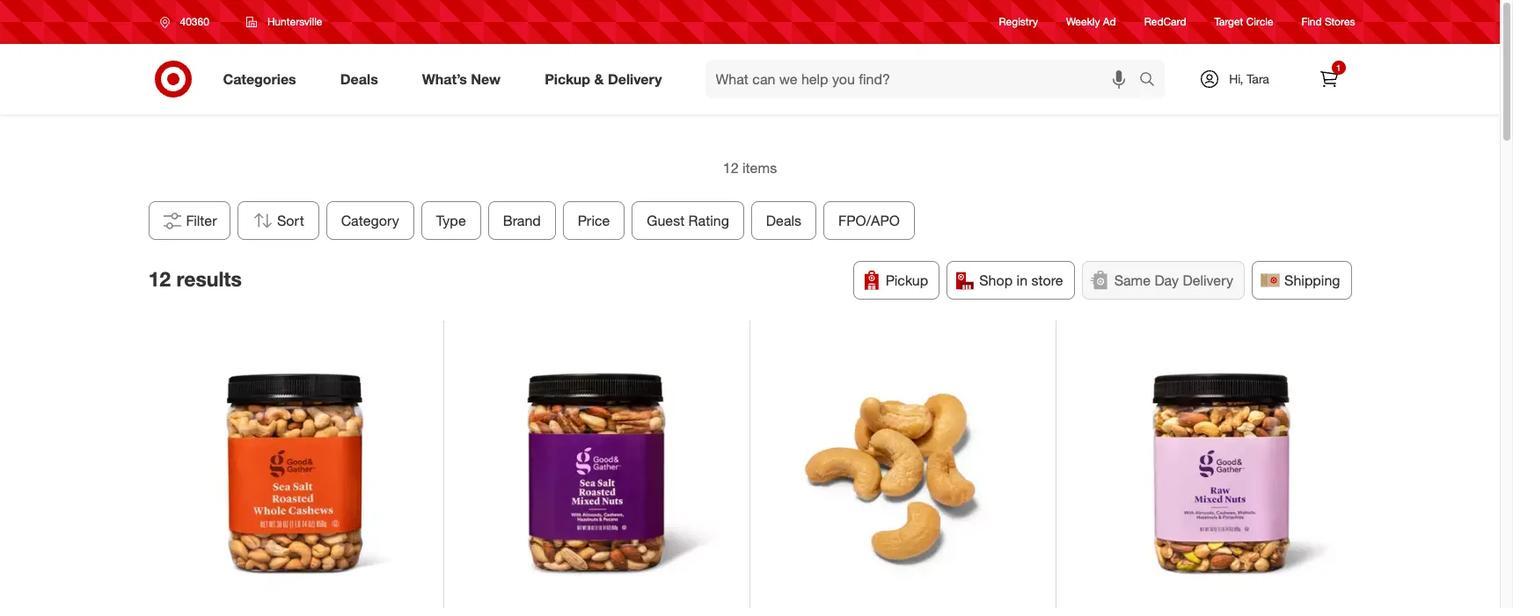 Task type: vqa. For each thing, say whether or not it's contained in the screenshot.
Deals button's Deals
yes



Task type: locate. For each thing, give the bounding box(es) containing it.
12 left results
[[148, 266, 171, 291]]

new
[[471, 70, 501, 88]]

circle
[[1247, 15, 1274, 29]]

1 horizontal spatial pickup
[[886, 272, 929, 290]]

weekly
[[1067, 15, 1100, 29]]

pickup for pickup & delivery
[[545, 70, 591, 88]]

0 vertical spatial 12
[[723, 159, 739, 177]]

pickup for pickup
[[886, 272, 929, 290]]

target circle link
[[1215, 14, 1274, 30]]

1 horizontal spatial 12
[[723, 159, 739, 177]]

registry link
[[999, 14, 1038, 30]]

12
[[723, 159, 739, 177], [148, 266, 171, 291]]

pickup inside button
[[886, 272, 929, 290]]

deals inside button
[[766, 212, 801, 230]]

deals for deals button
[[766, 212, 801, 230]]

shipping
[[1285, 272, 1341, 290]]

shop in store button
[[947, 261, 1075, 300]]

deals
[[340, 70, 378, 88], [766, 212, 801, 230]]

0 vertical spatial pickup
[[545, 70, 591, 88]]

0 horizontal spatial delivery
[[608, 70, 662, 88]]

0 horizontal spatial 12
[[148, 266, 171, 291]]

1
[[1336, 62, 1341, 73]]

find stores link
[[1302, 14, 1356, 30]]

price
[[578, 212, 610, 230]]

same
[[1115, 272, 1151, 290]]

pickup & delivery link
[[530, 60, 684, 99]]

0 horizontal spatial pickup
[[545, 70, 591, 88]]

filter button
[[148, 202, 230, 240]]

category
[[341, 212, 399, 230]]

ad
[[1103, 15, 1116, 29]]

unsalted raw mixed nuts - 30oz - good & gather™ image
[[1074, 338, 1346, 609], [1074, 338, 1346, 609]]

delivery inside button
[[1183, 272, 1234, 290]]

1 vertical spatial 12
[[148, 266, 171, 291]]

pickup left &
[[545, 70, 591, 88]]

fpo/apo
[[838, 212, 900, 230]]

brand button
[[488, 202, 556, 240]]

search
[[1131, 72, 1174, 89]]

target
[[1215, 15, 1244, 29]]

lightly salted roasted whole cashews - 30oz - good & gather™ image
[[767, 338, 1038, 609], [767, 338, 1038, 609]]

1 vertical spatial delivery
[[1183, 272, 1234, 290]]

0 vertical spatial deals
[[340, 70, 378, 88]]

same day delivery
[[1115, 272, 1234, 290]]

0 vertical spatial delivery
[[608, 70, 662, 88]]

sea salt roasted mixed nuts - 30oz - good & gather™ image
[[461, 338, 732, 609], [461, 338, 732, 609]]

40360 button
[[148, 6, 228, 38]]

deals left the what's
[[340, 70, 378, 88]]

registry
[[999, 15, 1038, 29]]

find stores
[[1302, 15, 1356, 29]]

hi, tara
[[1229, 71, 1270, 86]]

delivery right &
[[608, 70, 662, 88]]

deals down items
[[766, 212, 801, 230]]

delivery right day at the top right of the page
[[1183, 272, 1234, 290]]

1 link
[[1310, 60, 1349, 99]]

results
[[176, 266, 242, 291]]

same day delivery button
[[1082, 261, 1245, 300]]

price button
[[563, 202, 625, 240]]

deals for deals link
[[340, 70, 378, 88]]

12 items
[[723, 159, 777, 177]]

1 horizontal spatial delivery
[[1183, 272, 1234, 290]]

pickup down the fpo/apo button
[[886, 272, 929, 290]]

1 vertical spatial pickup
[[886, 272, 929, 290]]

12 left items
[[723, 159, 739, 177]]

sea salt roasted whole cashews - 30oz - good & gather™ image
[[155, 338, 426, 609], [155, 338, 426, 609]]

0 horizontal spatial deals
[[340, 70, 378, 88]]

1 horizontal spatial deals
[[766, 212, 801, 230]]

redcard
[[1145, 15, 1187, 29]]

pickup
[[545, 70, 591, 88], [886, 272, 929, 290]]

shipping button
[[1252, 261, 1352, 300]]

delivery for pickup & delivery
[[608, 70, 662, 88]]

delivery
[[608, 70, 662, 88], [1183, 272, 1234, 290]]

1 vertical spatial deals
[[766, 212, 801, 230]]



Task type: describe. For each thing, give the bounding box(es) containing it.
sort
[[277, 212, 304, 230]]

redcard link
[[1145, 14, 1187, 30]]

type
[[436, 212, 466, 230]]

rating
[[688, 212, 729, 230]]

what's new
[[422, 70, 501, 88]]

weekly ad
[[1067, 15, 1116, 29]]

pickup & delivery
[[545, 70, 662, 88]]

huntersville button
[[235, 6, 334, 38]]

stores
[[1325, 15, 1356, 29]]

categories link
[[208, 60, 318, 99]]

what's new link
[[407, 60, 523, 99]]

shop
[[980, 272, 1013, 290]]

delivery for same day delivery
[[1183, 272, 1234, 290]]

day
[[1155, 272, 1179, 290]]

in
[[1017, 272, 1028, 290]]

fpo/apo button
[[823, 202, 915, 240]]

target circle
[[1215, 15, 1274, 29]]

filter
[[186, 212, 217, 230]]

categories
[[223, 70, 296, 88]]

guest
[[647, 212, 684, 230]]

&
[[594, 70, 604, 88]]

deals link
[[325, 60, 400, 99]]

12 for 12 results
[[148, 266, 171, 291]]

weekly ad link
[[1067, 14, 1116, 30]]

sort button
[[237, 202, 319, 240]]

12 for 12 items
[[723, 159, 739, 177]]

find
[[1302, 15, 1322, 29]]

store
[[1032, 272, 1064, 290]]

deals button
[[751, 202, 816, 240]]

category button
[[326, 202, 414, 240]]

brand
[[503, 212, 541, 230]]

What can we help you find? suggestions appear below search field
[[705, 60, 1144, 99]]

type button
[[421, 202, 481, 240]]

items
[[743, 159, 777, 177]]

what's
[[422, 70, 467, 88]]

huntersville
[[267, 15, 322, 28]]

shop in store
[[980, 272, 1064, 290]]

search button
[[1131, 60, 1174, 102]]

guest rating
[[647, 212, 729, 230]]

tara
[[1247, 71, 1270, 86]]

guest rating button
[[632, 202, 744, 240]]

40360
[[180, 15, 209, 28]]

hi,
[[1229, 71, 1244, 86]]

pickup button
[[853, 261, 940, 300]]

12 results
[[148, 266, 242, 291]]



